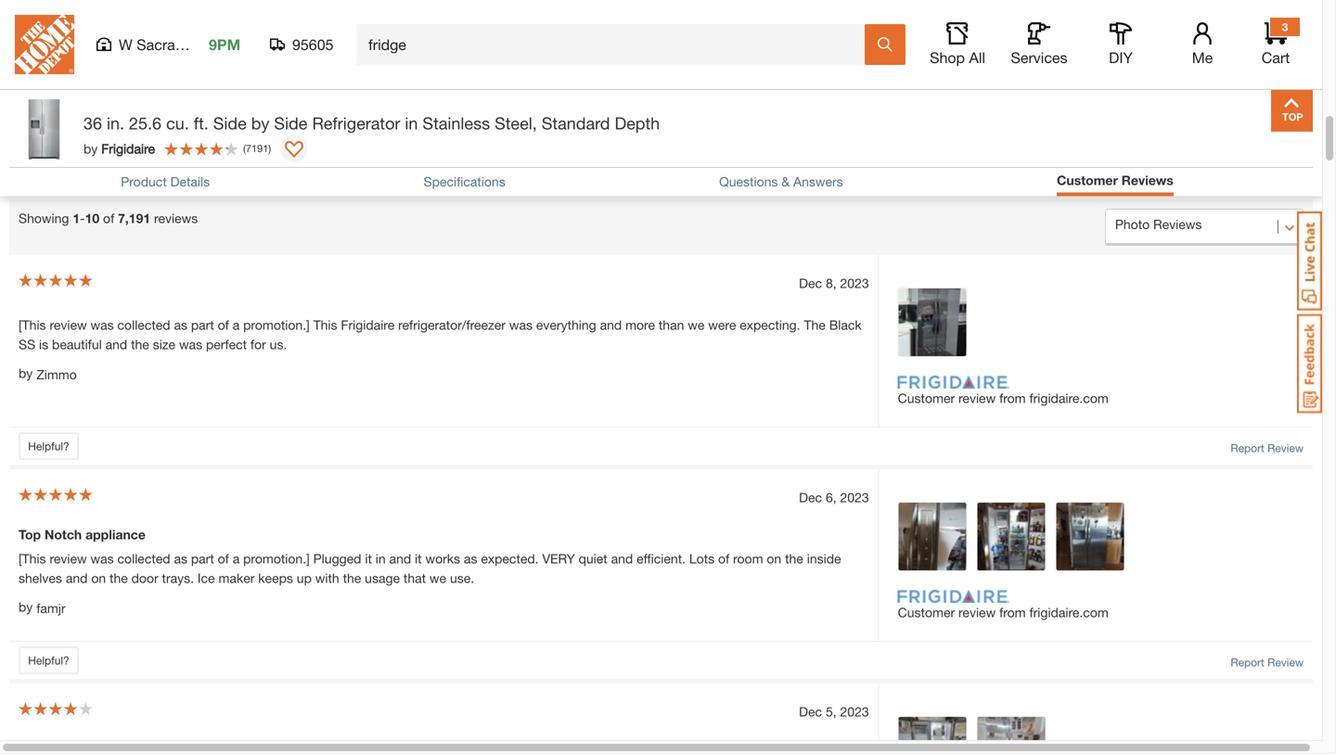 Task type: vqa. For each thing, say whether or not it's contained in the screenshot.
the toasty
no



Task type: locate. For each thing, give the bounding box(es) containing it.
1 promotion.] from the top
[[243, 317, 310, 333]]

1 helpful? from the top
[[28, 440, 69, 453]]

we
[[688, 317, 705, 333], [430, 571, 446, 586]]

report review for dec 6, 2023
[[1231, 656, 1304, 669]]

report review button
[[1231, 440, 1304, 457], [1231, 654, 1304, 671]]

a
[[233, 317, 240, 333], [233, 551, 240, 567]]

1 vertical spatial part
[[191, 551, 214, 567]]

by inside by zimmo
[[19, 366, 33, 381]]

part up 'perfect'
[[191, 317, 214, 333]]

the
[[131, 337, 149, 352], [785, 551, 804, 567], [110, 571, 128, 586], [343, 571, 361, 586]]

by zimmo
[[19, 366, 77, 382]]

on left door
[[91, 571, 106, 586]]

0 vertical spatial collected
[[117, 317, 170, 333]]

1 vertical spatial 3
[[463, 166, 470, 181]]

efficient.
[[637, 551, 686, 567]]

2 button
[[505, 153, 550, 190]]

the inside [this review was collected as part of a promotion.] this frigidaire refrigerator/freezer was everything and more than we were expecting. the black ss is beautiful and the size was perfect for us.
[[131, 337, 149, 352]]

2 report review from the top
[[1231, 656, 1304, 669]]

1 horizontal spatial side
[[274, 113, 308, 133]]

2 report review button from the top
[[1231, 654, 1304, 671]]

0 vertical spatial a
[[233, 317, 240, 333]]

sacramento
[[137, 36, 217, 53]]

2 2023 from the top
[[840, 490, 869, 505]]

logo image for dec 6, 2023
[[898, 590, 1009, 603]]

from for dec 6, 2023
[[1000, 605, 1026, 620]]

collected
[[117, 317, 170, 333], [117, 551, 170, 567]]

0 vertical spatial [this
[[19, 317, 46, 333]]

the left inside
[[785, 551, 804, 567]]

0 horizontal spatial it
[[365, 551, 372, 567]]

part inside [this review was collected as part of a promotion.] this frigidaire refrigerator/freezer was everything and more than we were expecting. the black ss is beautiful and the size was perfect for us.
[[191, 317, 214, 333]]

2 helpful? from the top
[[28, 654, 69, 667]]

by for by frigidaire
[[84, 141, 98, 156]]

frigidaire inside [this review was collected as part of a promotion.] this frigidaire refrigerator/freezer was everything and more than we were expecting. the black ss is beautiful and the size was perfect for us.
[[341, 317, 395, 333]]

side right ft.
[[213, 113, 247, 133]]

1 vertical spatial customer
[[898, 391, 955, 406]]

collected up door
[[117, 551, 170, 567]]

notch
[[45, 527, 82, 542]]

it up usage
[[365, 551, 372, 567]]

5,
[[826, 704, 837, 720]]

specifications
[[424, 174, 506, 189]]

very
[[542, 551, 575, 567]]

2 customer review from frigidaire.com from the top
[[898, 605, 1109, 620]]

for
[[251, 337, 266, 352]]

and right quiet
[[611, 551, 633, 567]]

dec for dec 8, 2023
[[799, 276, 822, 291]]

me
[[1192, 49, 1213, 66]]

side
[[213, 113, 247, 133], [274, 113, 308, 133]]

shelves
[[19, 571, 62, 586]]

we inside [this review was collected as part of a promotion.] this frigidaire refrigerator/freezer was everything and more than we were expecting. the black ss is beautiful and the size was perfect for us.
[[688, 317, 705, 333]]

of inside [this review was collected as part of a promotion.] this frigidaire refrigerator/freezer was everything and more than we were expecting. the black ss is beautiful and the size was perfect for us.
[[218, 317, 229, 333]]

0 vertical spatial frigidaire.com
[[1030, 391, 1109, 406]]

questions & answers
[[719, 174, 843, 189]]

0 vertical spatial logo image
[[898, 376, 1009, 389]]

2 vertical spatial 2023
[[840, 704, 869, 720]]

by down the 36
[[84, 141, 98, 156]]

1 horizontal spatial 3
[[1282, 20, 1288, 33]]

0 vertical spatial frigidaire
[[101, 141, 155, 156]]

2023 right the '6,'
[[840, 490, 869, 505]]

0 vertical spatial report
[[1231, 442, 1265, 455]]

1 review from the top
[[1268, 442, 1304, 455]]

1 vertical spatial report
[[1231, 656, 1265, 669]]

3 up cart
[[1282, 20, 1288, 33]]

helpful?
[[28, 440, 69, 453], [28, 654, 69, 667]]

as up size
[[174, 317, 187, 333]]

0 vertical spatial part
[[191, 317, 214, 333]]

dec left 8,
[[799, 276, 822, 291]]

a up maker
[[233, 551, 240, 567]]

1 vertical spatial in
[[376, 551, 386, 567]]

3 right star symbol icon
[[463, 166, 470, 181]]

everything
[[536, 317, 596, 333]]

dec left 5,
[[799, 704, 822, 720]]

2 promotion.] from the top
[[243, 551, 310, 567]]

customer for dec 6, 2023
[[898, 605, 955, 620]]

by
[[251, 113, 270, 133], [84, 141, 98, 156], [19, 366, 33, 381], [19, 600, 33, 615]]

star symbol image left 2
[[470, 166, 485, 179]]

it
[[365, 551, 372, 567], [415, 551, 422, 567]]

display image
[[285, 141, 304, 160]]

feedback link image
[[1297, 314, 1322, 414]]

star symbol image inside 3 button
[[470, 166, 485, 179]]

0 vertical spatial customer
[[1057, 173, 1118, 188]]

0 vertical spatial in
[[405, 113, 418, 133]]

1 report from the top
[[1231, 442, 1265, 455]]

by down ss
[[19, 366, 33, 381]]

2 vertical spatial dec
[[799, 704, 822, 720]]

1 horizontal spatial it
[[415, 551, 422, 567]]

star symbol image down standard
[[577, 166, 592, 179]]

3 button
[[452, 153, 496, 190]]

services
[[1011, 49, 1068, 66]]

helpful? down the famjr button
[[28, 654, 69, 667]]

dec left the '6,'
[[799, 490, 822, 505]]

we down works
[[430, 571, 446, 586]]

lots
[[689, 551, 715, 567]]

1 a from the top
[[233, 317, 240, 333]]

[this up ss
[[19, 317, 46, 333]]

customer review from frigidaire.com
[[898, 391, 1109, 406], [898, 605, 1109, 620]]

2 frigidaire.com from the top
[[1030, 605, 1109, 620]]

1 part from the top
[[191, 317, 214, 333]]

by for by famjr
[[19, 600, 33, 615]]

[this inside [this review was collected as part of a promotion.] this frigidaire refrigerator/freezer was everything and more than we were expecting. the black ss is beautiful and the size was perfect for us.
[[19, 317, 46, 333]]

than
[[659, 317, 684, 333]]

2 collected from the top
[[117, 551, 170, 567]]

as
[[174, 317, 187, 333], [174, 551, 187, 567], [464, 551, 477, 567]]

1 from from the top
[[1000, 391, 1026, 406]]

0 vertical spatial helpful?
[[28, 440, 69, 453]]

review
[[1268, 442, 1304, 455], [1268, 656, 1304, 669]]

logo image for dec 8, 2023
[[898, 376, 1009, 389]]

star symbol image for 3
[[470, 166, 485, 179]]

0 vertical spatial report review button
[[1231, 440, 1304, 457]]

8,
[[826, 276, 837, 291]]

2023
[[840, 276, 869, 291], [840, 490, 869, 505], [840, 704, 869, 720]]

on
[[767, 551, 782, 567], [91, 571, 106, 586]]

0 vertical spatial promotion.]
[[243, 317, 310, 333]]

and left "more"
[[600, 317, 622, 333]]

was up beautiful
[[90, 317, 114, 333]]

and right shelves
[[66, 571, 88, 586]]

1 vertical spatial collected
[[117, 551, 170, 567]]

1 horizontal spatial frigidaire
[[341, 317, 395, 333]]

0 horizontal spatial side
[[213, 113, 247, 133]]

5
[[356, 166, 363, 181]]

reviews
[[154, 211, 198, 226]]

2 a from the top
[[233, 551, 240, 567]]

of up 'perfect'
[[218, 317, 229, 333]]

&
[[782, 174, 790, 189]]

star symbol image inside 5 button
[[363, 166, 378, 179]]

1 right 2 button at the top of page
[[570, 166, 577, 181]]

2023 for dec 6, 2023
[[840, 490, 869, 505]]

1 collected from the top
[[117, 317, 170, 333]]

star symbol image inside 2 button
[[524, 166, 539, 179]]

product details
[[121, 174, 210, 189]]

0 vertical spatial 1
[[570, 166, 577, 181]]

frigidaire.com
[[1030, 391, 1109, 406], [1030, 605, 1109, 620]]

the left size
[[131, 337, 149, 352]]

2 report from the top
[[1231, 656, 1265, 669]]

2 dec from the top
[[799, 490, 822, 505]]

0 vertical spatial from
[[1000, 391, 1026, 406]]

3 star symbol image from the left
[[524, 166, 539, 179]]

collected up size
[[117, 317, 170, 333]]

3 inside cart 3
[[1282, 20, 1288, 33]]

maker
[[219, 571, 255, 586]]

was inside the top notch appliance [this review was collected as part of a promotion.] plugged it in and it works as expected.  very quiet and efficient.  lots of room on the inside shelves and on the door trays. ice maker keeps up with the usage that we use.
[[90, 551, 114, 567]]

1 horizontal spatial 1
[[570, 166, 577, 181]]

the home depot logo image
[[15, 15, 74, 74]]

95605
[[292, 36, 334, 53]]

What can we help you find today? search field
[[368, 25, 864, 64]]

1 vertical spatial report review
[[1231, 656, 1304, 669]]

0 vertical spatial report review
[[1231, 442, 1304, 455]]

1 vertical spatial [this
[[19, 551, 46, 567]]

2 vertical spatial customer
[[898, 605, 955, 620]]

dec 6, 2023
[[799, 490, 869, 505]]

0 vertical spatial dec
[[799, 276, 822, 291]]

report review for dec 8, 2023
[[1231, 442, 1304, 455]]

dec for dec 5, 2023
[[799, 704, 822, 720]]

[this
[[19, 317, 46, 333], [19, 551, 46, 567]]

helpful? button for [this review was collected as part of a promotion.] this frigidaire refrigerator/freezer was everything and more than we were expecting. the black ss is beautiful and the size was perfect for us.
[[19, 432, 79, 460]]

2023 right 8,
[[840, 276, 869, 291]]

4
[[409, 166, 417, 181]]

2 side from the left
[[274, 113, 308, 133]]

a up 'perfect'
[[233, 317, 240, 333]]

3
[[1282, 20, 1288, 33], [463, 166, 470, 181]]

1 report review button from the top
[[1231, 440, 1304, 457]]

helpful? button down the famjr button
[[19, 647, 79, 675]]

dec 8, 2023
[[799, 276, 869, 291]]

2 part from the top
[[191, 551, 214, 567]]

1 vertical spatial on
[[91, 571, 106, 586]]

1 vertical spatial review
[[1268, 656, 1304, 669]]

side up the display image
[[274, 113, 308, 133]]

of right '10' on the top of the page
[[103, 211, 114, 226]]

1 inside button
[[570, 166, 577, 181]]

1 vertical spatial frigidaire
[[341, 317, 395, 333]]

promotion.] up us.
[[243, 317, 310, 333]]

1 vertical spatial 1
[[73, 211, 80, 226]]

1 vertical spatial dec
[[799, 490, 822, 505]]

1 vertical spatial customer review from frigidaire.com
[[898, 605, 1109, 620]]

star symbol image
[[363, 166, 378, 179], [470, 166, 485, 179], [524, 166, 539, 179], [577, 166, 592, 179]]

1 horizontal spatial on
[[767, 551, 782, 567]]

1 vertical spatial frigidaire.com
[[1030, 605, 1109, 620]]

1 vertical spatial report review button
[[1231, 654, 1304, 671]]

famjr button
[[36, 599, 65, 618]]

1 report review from the top
[[1231, 442, 1304, 455]]

0 horizontal spatial in
[[376, 551, 386, 567]]

1 dec from the top
[[799, 276, 822, 291]]

zimmo
[[36, 367, 77, 382]]

quiet
[[579, 551, 608, 567]]

0 vertical spatial customer review from frigidaire.com
[[898, 391, 1109, 406]]

1 star symbol image from the left
[[363, 166, 378, 179]]

1 vertical spatial helpful? button
[[19, 647, 79, 675]]

2 from from the top
[[1000, 605, 1026, 620]]

1 it from the left
[[365, 551, 372, 567]]

we right than
[[688, 317, 705, 333]]

plugged
[[313, 551, 361, 567]]

dec for dec 6, 2023
[[799, 490, 822, 505]]

promotion.] up keeps
[[243, 551, 310, 567]]

specifications button
[[424, 174, 506, 189], [424, 174, 506, 189]]

report review button for dec 8, 2023
[[1231, 440, 1304, 457]]

2 helpful? button from the top
[[19, 647, 79, 675]]

frigidaire down in.
[[101, 141, 155, 156]]

2
[[517, 166, 524, 181]]

0 horizontal spatial frigidaire
[[101, 141, 155, 156]]

report for dec 6, 2023
[[1231, 656, 1265, 669]]

collected inside [this review was collected as part of a promotion.] this frigidaire refrigerator/freezer was everything and more than we were expecting. the black ss is beautiful and the size was perfect for us.
[[117, 317, 170, 333]]

report review button for dec 6, 2023
[[1231, 654, 1304, 671]]

helpful? button down zimmo button
[[19, 432, 79, 460]]

report for dec 8, 2023
[[1231, 442, 1265, 455]]

0 vertical spatial we
[[688, 317, 705, 333]]

by frigidaire
[[84, 141, 155, 156]]

logo image
[[898, 376, 1009, 389], [898, 590, 1009, 603]]

1 logo image from the top
[[898, 376, 1009, 389]]

1 vertical spatial promotion.]
[[243, 551, 310, 567]]

shop all button
[[928, 22, 987, 67]]

2023 for dec 5, 2023
[[840, 704, 869, 720]]

[this up shelves
[[19, 551, 46, 567]]

showing
[[19, 211, 69, 226]]

2 star symbol image from the left
[[470, 166, 485, 179]]

1 helpful? button from the top
[[19, 432, 79, 460]]

1 [this from the top
[[19, 317, 46, 333]]

by inside the by famjr
[[19, 600, 33, 615]]

2023 for dec 8, 2023
[[840, 276, 869, 291]]

promotion.] inside the top notch appliance [this review was collected as part of a promotion.] plugged it in and it works as expected.  very quiet and efficient.  lots of room on the inside shelves and on the door trays. ice maker keeps up with the usage that we use.
[[243, 551, 310, 567]]

promotion.] inside [this review was collected as part of a promotion.] this frigidaire refrigerator/freezer was everything and more than we were expecting. the black ss is beautiful and the size was perfect for us.
[[243, 317, 310, 333]]

size
[[153, 337, 175, 352]]

works
[[425, 551, 460, 567]]

0 vertical spatial 3
[[1282, 20, 1288, 33]]

2 review from the top
[[1268, 656, 1304, 669]]

0 horizontal spatial we
[[430, 571, 446, 586]]

that
[[404, 571, 426, 586]]

0 horizontal spatial 3
[[463, 166, 470, 181]]

in left stainless
[[405, 113, 418, 133]]

part up ice
[[191, 551, 214, 567]]

as inside [this review was collected as part of a promotion.] this frigidaire refrigerator/freezer was everything and more than we were expecting. the black ss is beautiful and the size was perfect for us.
[[174, 317, 187, 333]]

frigidaire right this
[[341, 317, 395, 333]]

star symbol image for 1
[[577, 166, 592, 179]]

1 vertical spatial a
[[233, 551, 240, 567]]

report review
[[1231, 442, 1304, 455], [1231, 656, 1304, 669]]

was
[[90, 317, 114, 333], [509, 317, 533, 333], [179, 337, 202, 352], [90, 551, 114, 567]]

1 vertical spatial we
[[430, 571, 446, 586]]

by left famjr
[[19, 600, 33, 615]]

1 vertical spatial 2023
[[840, 490, 869, 505]]

1 customer review from frigidaire.com from the top
[[898, 391, 1109, 406]]

this
[[313, 317, 337, 333]]

3 2023 from the top
[[840, 704, 869, 720]]

by up ( 7191 )
[[251, 113, 270, 133]]

star symbol image inside 1 button
[[577, 166, 592, 179]]

2023 right 5,
[[840, 704, 869, 720]]

customer review from frigidaire.com for dec 8, 2023
[[898, 391, 1109, 406]]

1 vertical spatial logo image
[[898, 590, 1009, 603]]

1 left '10' on the top of the page
[[73, 211, 80, 226]]

helpful? down zimmo button
[[28, 440, 69, 453]]

1 frigidaire.com from the top
[[1030, 391, 1109, 406]]

was down "appliance"
[[90, 551, 114, 567]]

0 vertical spatial 2023
[[840, 276, 869, 291]]

star symbol image left the 4
[[363, 166, 378, 179]]

0 vertical spatial helpful? button
[[19, 432, 79, 460]]

in up usage
[[376, 551, 386, 567]]

part
[[191, 317, 214, 333], [191, 551, 214, 567]]

1 horizontal spatial we
[[688, 317, 705, 333]]

customer reviews button
[[1057, 173, 1174, 192], [1057, 173, 1174, 188]]

more
[[626, 317, 655, 333]]

2 [this from the top
[[19, 551, 46, 567]]

3 dec from the top
[[799, 704, 822, 720]]

1 2023 from the top
[[840, 276, 869, 291]]

part inside the top notch appliance [this review was collected as part of a promotion.] plugged it in and it works as expected.  very quiet and efficient.  lots of room on the inside shelves and on the door trays. ice maker keeps up with the usage that we use.
[[191, 551, 214, 567]]

it up that in the bottom left of the page
[[415, 551, 422, 567]]

reviews
[[1122, 173, 1174, 188]]

2 it from the left
[[415, 551, 422, 567]]

dec
[[799, 276, 822, 291], [799, 490, 822, 505], [799, 704, 822, 720]]

in.
[[107, 113, 124, 133]]

frigidaire.com for dec 8, 2023
[[1030, 391, 1109, 406]]

frigidaire
[[101, 141, 155, 156], [341, 317, 395, 333]]

on right room
[[767, 551, 782, 567]]

2 logo image from the top
[[898, 590, 1009, 603]]

1 vertical spatial helpful?
[[28, 654, 69, 667]]

in
[[405, 113, 418, 133], [376, 551, 386, 567]]

of right lots
[[718, 551, 730, 567]]

standard
[[542, 113, 610, 133]]

by for by zimmo
[[19, 366, 33, 381]]

4 star symbol image from the left
[[577, 166, 592, 179]]

0 vertical spatial review
[[1268, 442, 1304, 455]]

1 vertical spatial from
[[1000, 605, 1026, 620]]

star symbol image left 1 button
[[524, 166, 539, 179]]

purchases
[[670, 166, 731, 181]]

and
[[600, 317, 622, 333], [105, 337, 127, 352], [389, 551, 411, 567], [611, 551, 633, 567], [66, 571, 88, 586]]



Task type: describe. For each thing, give the bounding box(es) containing it.
verified purchases only button
[[613, 153, 772, 190]]

star symbol image
[[417, 166, 431, 179]]

verified
[[624, 166, 667, 181]]

-
[[80, 211, 85, 226]]

collected inside the top notch appliance [this review was collected as part of a promotion.] plugged it in and it works as expected.  very quiet and efficient.  lots of room on the inside shelves and on the door trays. ice maker keeps up with the usage that we use.
[[117, 551, 170, 567]]

25.6
[[129, 113, 162, 133]]

as up trays.
[[174, 551, 187, 567]]

w
[[119, 36, 133, 53]]

review for dec 6, 2023
[[1268, 656, 1304, 669]]

5 button
[[345, 153, 389, 190]]

me button
[[1173, 22, 1232, 67]]

and up that in the bottom left of the page
[[389, 551, 411, 567]]

ice
[[198, 571, 215, 586]]

door
[[131, 571, 158, 586]]

( 7191 )
[[243, 142, 271, 155]]

[this inside the top notch appliance [this review was collected as part of a promotion.] plugged it in and it works as expected.  very quiet and efficient.  lots of room on the inside shelves and on the door trays. ice maker keeps up with the usage that we use.
[[19, 551, 46, 567]]

showing 1 - 10 of 7,191 reviews
[[19, 211, 198, 226]]

36
[[84, 113, 102, 133]]

star symbol image for 2
[[524, 166, 539, 179]]

[this review was collected as part of a promotion.] this frigidaire refrigerator/freezer was everything and more than we were expecting. the black ss is beautiful and the size was perfect for us.
[[19, 317, 862, 352]]

refrigerator
[[312, 113, 400, 133]]

diy button
[[1091, 22, 1151, 67]]

services button
[[1010, 22, 1069, 67]]

depth
[[615, 113, 660, 133]]

use.
[[450, 571, 474, 586]]

room
[[733, 551, 763, 567]]

0 horizontal spatial 1
[[73, 211, 80, 226]]

ft.
[[194, 113, 209, 133]]

95605 button
[[270, 35, 334, 54]]

3 inside button
[[463, 166, 470, 181]]

steel,
[[495, 113, 537, 133]]

were
[[708, 317, 736, 333]]

a inside the top notch appliance [this review was collected as part of a promotion.] plugged it in and it works as expected.  very quiet and efficient.  lots of room on the inside shelves and on the door trays. ice maker keeps up with the usage that we use.
[[233, 551, 240, 567]]

of up maker
[[218, 551, 229, 567]]

0 horizontal spatial on
[[91, 571, 106, 586]]

details
[[170, 174, 210, 189]]

perfect
[[206, 337, 247, 352]]

9pm
[[209, 36, 240, 53]]

live chat image
[[1297, 212, 1322, 311]]

black
[[829, 317, 862, 333]]

as up use.
[[464, 551, 477, 567]]

review inside the top notch appliance [this review was collected as part of a promotion.] plugged it in and it works as expected.  very quiet and efficient.  lots of room on the inside shelves and on the door trays. ice maker keeps up with the usage that we use.
[[50, 551, 87, 567]]

the left door
[[110, 571, 128, 586]]

usage
[[365, 571, 400, 586]]

helpful? button for top notch appliance
[[19, 647, 79, 675]]

10
[[85, 211, 99, 226]]

refrigerator/freezer
[[398, 317, 506, 333]]

product image image
[[14, 99, 74, 160]]

top button
[[1271, 90, 1313, 132]]

1 side from the left
[[213, 113, 247, 133]]

customer for dec 8, 2023
[[898, 391, 955, 406]]

Search text field
[[19, 143, 289, 181]]

with
[[315, 571, 339, 586]]

cart 3
[[1262, 20, 1290, 66]]

shop all
[[930, 49, 986, 66]]

frigidaire.com for dec 6, 2023
[[1030, 605, 1109, 620]]

6,
[[826, 490, 837, 505]]

diy
[[1109, 49, 1133, 66]]

beautiful
[[52, 337, 102, 352]]

the down plugged at the bottom of the page
[[343, 571, 361, 586]]

review for dec 8, 2023
[[1268, 442, 1304, 455]]

)
[[269, 142, 271, 155]]

up
[[297, 571, 312, 586]]

expected.
[[481, 551, 539, 567]]

1 button
[[559, 153, 603, 190]]

product
[[121, 174, 167, 189]]

7191
[[246, 142, 269, 155]]

dec 5, 2023
[[799, 704, 869, 720]]

questions
[[719, 174, 778, 189]]

is
[[39, 337, 48, 352]]

customer review from frigidaire.com for dec 6, 2023
[[898, 605, 1109, 620]]

(
[[243, 142, 246, 155]]

verified purchases only
[[624, 166, 761, 181]]

top notch appliance [this review was collected as part of a promotion.] plugged it in and it works as expected.  very quiet and efficient.  lots of room on the inside shelves and on the door trays. ice maker keeps up with the usage that we use.
[[19, 527, 841, 586]]

keeps
[[258, 571, 293, 586]]

ss
[[19, 337, 35, 352]]

us.
[[270, 337, 287, 352]]

famjr
[[36, 601, 65, 616]]

stainless
[[423, 113, 490, 133]]

star symbol image for 5
[[363, 166, 378, 179]]

and right beautiful
[[105, 337, 127, 352]]

zimmo button
[[36, 365, 77, 385]]

answers
[[793, 174, 843, 189]]

all
[[969, 49, 986, 66]]

1 horizontal spatial in
[[405, 113, 418, 133]]

review inside [this review was collected as part of a promotion.] this frigidaire refrigerator/freezer was everything and more than we were expecting. the black ss is beautiful and the size was perfect for us.
[[50, 317, 87, 333]]

was right size
[[179, 337, 202, 352]]

helpful? for top notch appliance
[[28, 654, 69, 667]]

inside
[[807, 551, 841, 567]]

shop
[[930, 49, 965, 66]]

36 in. 25.6 cu. ft. side by side refrigerator in stainless steel, standard depth
[[84, 113, 660, 133]]

in inside the top notch appliance [this review was collected as part of a promotion.] plugged it in and it works as expected.  very quiet and efficient.  lots of room on the inside shelves and on the door trays. ice maker keeps up with the usage that we use.
[[376, 551, 386, 567]]

cart
[[1262, 49, 1290, 66]]

trays.
[[162, 571, 194, 586]]

7,191
[[118, 211, 150, 226]]

was left everything
[[509, 317, 533, 333]]

from for dec 8, 2023
[[1000, 391, 1026, 406]]

0 vertical spatial on
[[767, 551, 782, 567]]

cu.
[[166, 113, 189, 133]]

expecting.
[[740, 317, 801, 333]]

a inside [this review was collected as part of a promotion.] this frigidaire refrigerator/freezer was everything and more than we were expecting. the black ss is beautiful and the size was perfect for us.
[[233, 317, 240, 333]]

4 button
[[398, 153, 443, 190]]

the
[[804, 317, 826, 333]]

helpful? for [this review was collected as part of a promotion.] this frigidaire refrigerator/freezer was everything and more than we were expecting. the black ss is beautiful and the size was perfect for us.
[[28, 440, 69, 453]]

customer reviews
[[1057, 173, 1174, 188]]

w sacramento 9pm
[[119, 36, 240, 53]]

only
[[735, 166, 761, 181]]

we inside the top notch appliance [this review was collected as part of a promotion.] plugged it in and it works as expected.  very quiet and efficient.  lots of room on the inside shelves and on the door trays. ice maker keeps up with the usage that we use.
[[430, 571, 446, 586]]



